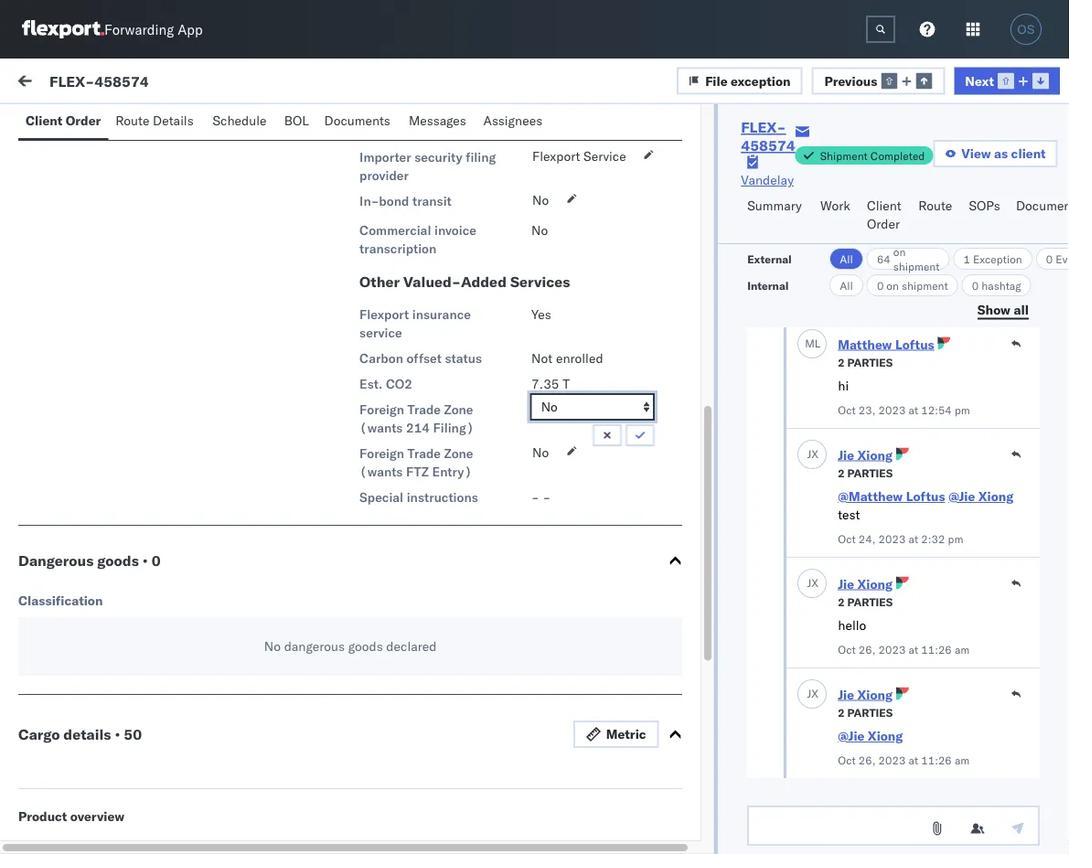 Task type: locate. For each thing, give the bounding box(es) containing it.
test right linjia
[[105, 723, 131, 739]]

(wants inside foreign trade zone (wants ftz entry)
[[360, 464, 403, 480]]

26, down @jie xiong at right
[[859, 753, 876, 767]]

flexport service
[[532, 148, 626, 164]]

0 horizontal spatial @jie
[[838, 728, 865, 744]]

offset
[[407, 350, 442, 366]]

0 horizontal spatial (0)
[[81, 116, 104, 132]]

26, inside hello oct 26, 2023 at 11:26 am
[[859, 643, 876, 656]]

3 am from the top
[[491, 377, 511, 393]]

zone inside foreign trade zone (wants 214 filing)
[[444, 402, 473, 418]]

0 horizontal spatial goods
[[97, 552, 139, 570]]

1 j z from the top
[[62, 612, 71, 623]]

hello oct 26, 2023 at 11:26 am
[[838, 617, 970, 656]]

jie xiong for @matthew
[[838, 447, 893, 463]]

3 at from the top
[[909, 643, 918, 656]]

1 vertical spatial j x
[[807, 576, 818, 590]]

z up 'ttttt'
[[66, 776, 71, 788]]

import customs agent
[[360, 98, 489, 114]]

1 vertical spatial goods
[[348, 638, 383, 654]]

2023 right "24," on the bottom of the page
[[879, 532, 906, 546]]

2 all button from the top
[[830, 274, 863, 296]]

am right 12:33
[[491, 377, 511, 393]]

pst for dec 8, 2026, 6:38 pm pst
[[498, 789, 520, 805]]

flex- 458574 link
[[741, 118, 795, 155]]

eve
[[1056, 252, 1069, 266]]

2 zone from the top
[[444, 445, 473, 461]]

pst for dec 17, 2026, 6:47 pm pst
[[506, 460, 528, 476]]

2 x from the top
[[811, 576, 818, 590]]

1 x from the top
[[811, 447, 818, 461]]

internal
[[123, 116, 167, 132], [747, 279, 789, 292]]

oct
[[838, 403, 856, 417], [838, 532, 856, 546], [838, 643, 856, 656], [838, 753, 856, 767]]

zhao for test
[[157, 527, 186, 543]]

0 vertical spatial @jie
[[949, 488, 975, 504]]

1 8, from the top
[[390, 624, 402, 640]]

0 vertical spatial j x
[[807, 447, 818, 461]]

0 vertical spatial message
[[136, 75, 189, 91]]

2026, down "transit"
[[413, 213, 449, 229]]

goods right dangerous
[[97, 552, 139, 570]]

j z for dec 8, 2026, 6:39 pm pst
[[62, 612, 71, 623]]

no left dangerous
[[264, 638, 281, 654]]

1 vertical spatial work
[[865, 159, 889, 172]]

2 vertical spatial pm
[[475, 789, 494, 805]]

3 jie xiong from the top
[[838, 686, 893, 702]]

j
[[807, 447, 811, 461], [807, 576, 811, 590], [62, 612, 66, 623], [807, 687, 811, 701], [62, 694, 66, 705], [62, 776, 66, 788]]

2 (0) from the left
[[171, 116, 195, 132]]

list
[[269, 116, 292, 132]]

resize handle column header for related work item/shipment
[[1023, 153, 1044, 854]]

pst for dec 20, 2026, 12:33 am pst
[[514, 377, 537, 393]]

forwarding
[[104, 21, 174, 38]]

2 parties button down matthew
[[838, 353, 893, 370]]

1 at from the top
[[909, 403, 918, 417]]

m
[[805, 337, 815, 350]]

bond
[[379, 193, 409, 209]]

previous
[[825, 72, 877, 88]]

2 parties up @matthew
[[838, 466, 893, 480]]

test up the '50'
[[129, 692, 154, 708]]

3 j x from the top
[[807, 687, 818, 701]]

1 2023 from the top
[[879, 403, 906, 417]]

yes
[[531, 306, 551, 322]]

0 vertical spatial (wants
[[360, 420, 403, 436]]

0 horizontal spatial flexport
[[360, 306, 409, 322]]

dec for dec 20, 2026, 12:36 am pst
[[364, 213, 387, 229]]

test inside @jie xiong test
[[838, 507, 860, 523]]

23,
[[859, 403, 876, 417]]

cargo
[[18, 725, 60, 744]]

all button up matthew
[[830, 274, 863, 296]]

1 vertical spatial 8,
[[390, 789, 402, 805]]

flexport. image
[[22, 20, 104, 38]]

pst right 6:47 at the bottom of the page
[[506, 460, 528, 476]]

2 vertical spatial x
[[811, 687, 818, 701]]

jie up @matthew
[[838, 447, 854, 463]]

trade up ftz
[[408, 445, 441, 461]]

None text field
[[866, 16, 895, 43]]

services
[[510, 273, 570, 291]]

2 jie from the top
[[838, 576, 854, 592]]

loftus up 2:32
[[906, 488, 945, 504]]

shipment
[[820, 149, 868, 162]]

next button
[[954, 67, 1060, 94]]

20, for dec 20, 2026, 12:33 am pst
[[390, 377, 410, 393]]

1 vertical spatial 20,
[[390, 295, 410, 311]]

pst right 6:38 on the bottom
[[498, 789, 520, 805]]

@jie for @jie xiong test
[[949, 488, 975, 504]]

client order up 64
[[867, 198, 902, 232]]

ttttt
[[55, 806, 79, 822]]

0 vertical spatial on
[[893, 245, 906, 258]]

1 vertical spatial route
[[918, 198, 952, 214]]

1 resize handle column header from the left
[[334, 153, 355, 854]]

goods
[[97, 552, 139, 570], [348, 638, 383, 654]]

resize handle column header
[[334, 153, 355, 854], [563, 153, 585, 854], [793, 153, 815, 854], [1023, 153, 1044, 854]]

oct down hello
[[838, 643, 856, 656]]

am right 12:36
[[491, 213, 511, 229]]

1 vertical spatial shipment
[[902, 279, 948, 292]]

dec right dangerous
[[364, 624, 387, 640]]

am for 12:35
[[491, 295, 511, 311]]

8, for dec 8, 2026, 6:38 pm pst
[[390, 789, 402, 805]]

jason- for ttttt
[[89, 774, 129, 790]]

0 vertical spatial jie
[[838, 447, 854, 463]]

2 vertical spatial am
[[491, 377, 511, 393]]

0 on shipment
[[877, 279, 948, 292]]

• left the '50'
[[115, 725, 120, 744]]

route button
[[911, 189, 962, 243]]

goods left declared
[[348, 638, 383, 654]]

pst
[[514, 213, 537, 229], [514, 295, 537, 311], [514, 377, 537, 393], [506, 460, 528, 476], [498, 624, 520, 640], [498, 789, 520, 805]]

trade inside foreign trade zone (wants ftz entry)
[[408, 445, 441, 461]]

messages
[[409, 112, 466, 129]]

2 8, from the top
[[390, 789, 402, 805]]

1 vertical spatial order
[[867, 216, 900, 232]]

pm
[[955, 403, 970, 417], [948, 532, 963, 546]]

11:26
[[921, 643, 952, 656], [921, 753, 952, 767]]

jie up @jie xiong at right
[[838, 686, 854, 702]]

1 jie from the top
[[838, 447, 854, 463]]

2 parties from the top
[[848, 466, 893, 480]]

1 vertical spatial vandelay
[[741, 172, 794, 188]]

test up classification
[[55, 559, 77, 575]]

route details button
[[108, 104, 205, 140]]

client for client order button to the left
[[26, 112, 62, 129]]

1 zone from the top
[[444, 402, 473, 418]]

flexport for other valued-added services
[[360, 306, 409, 322]]

pst right 6:39
[[498, 624, 520, 640]]

external inside button
[[29, 116, 77, 132]]

pst down not
[[514, 377, 537, 393]]

j z down classification
[[62, 612, 71, 623]]

2 at from the top
[[909, 532, 918, 546]]

0 vertical spatial @jie xiong button
[[949, 488, 1014, 504]]

3 oct from the top
[[838, 643, 856, 656]]

customs
[[403, 98, 453, 114]]

jie xiong button for @matthew
[[838, 447, 893, 463]]

route
[[115, 112, 149, 129], [918, 198, 952, 214]]

1 2 parties from the top
[[838, 355, 893, 369]]

2 vertical spatial 20,
[[390, 377, 410, 393]]

@jie xiong button up oct 26, 2023 at 11:26 am
[[838, 728, 903, 744]]

6 dec from the top
[[364, 789, 387, 805]]

zone up entry)
[[444, 445, 473, 461]]

special
[[360, 489, 403, 505]]

flexport up service
[[360, 306, 409, 322]]

4 resize handle column header from the left
[[1023, 153, 1044, 854]]

hi oct 23, 2023 at 12:54 pm
[[838, 378, 970, 417]]

2 parties up hello
[[838, 595, 893, 609]]

@jie inside @jie xiong test
[[949, 488, 975, 504]]

1 horizontal spatial flexport
[[532, 148, 580, 164]]

1 horizontal spatial vandelay
[[741, 172, 794, 188]]

2 vertical spatial jie xiong button
[[838, 686, 893, 702]]

as
[[994, 145, 1008, 161]]

1 horizontal spatial client
[[867, 198, 902, 214]]

2 resize handle column header from the left
[[563, 153, 585, 854]]

1 2 from the top
[[838, 355, 845, 369]]

external for external
[[747, 252, 792, 266]]

1 trade from the top
[[408, 402, 441, 418]]

am for 12:33
[[491, 377, 511, 393]]

trade up 214
[[408, 402, 441, 418]]

0 vertical spatial loftus
[[895, 336, 935, 352]]

2 2 parties button from the top
[[838, 464, 893, 480]]

4 parties from the top
[[848, 706, 893, 719]]

1 vertical spatial internal
[[747, 279, 789, 292]]

1 vertical spatial jie
[[838, 576, 854, 592]]

0 horizontal spatial •
[[115, 725, 120, 744]]

jason- down classification
[[89, 610, 129, 626]]

pm right 2:32
[[948, 532, 963, 546]]

4 jason-test zhao from the top
[[89, 774, 186, 790]]

file exception
[[705, 72, 791, 88]]

2 vertical spatial jie
[[838, 686, 854, 702]]

1 vertical spatial 11:26
[[921, 753, 952, 767]]

x for @matthew loftus
[[811, 447, 818, 461]]

pm right 6:39
[[475, 624, 494, 640]]

1 vertical spatial 26,
[[859, 753, 876, 767]]

0 vertical spatial all button
[[830, 248, 863, 270]]

jason-test zhao up the '50'
[[89, 692, 186, 708]]

3 parties from the top
[[848, 595, 893, 609]]

route inside button
[[918, 198, 952, 214]]

1 vertical spatial - -
[[531, 489, 551, 505]]

1 vertical spatial am
[[955, 753, 970, 767]]

jie xiong for @jie
[[838, 686, 893, 702]]

internal for internal (0)
[[123, 116, 167, 132]]

test up dangerous goods • 0
[[129, 527, 154, 543]]

jie xiong button
[[838, 447, 893, 463], [838, 576, 893, 592], [838, 686, 893, 702]]

linjia
[[68, 723, 102, 739]]

2 2023 from the top
[[879, 532, 906, 546]]

2 zhao from the top
[[157, 610, 186, 626]]

1 exception
[[964, 252, 1023, 266]]

on for 64
[[893, 245, 906, 258]]

0 for 0 eve
[[1046, 252, 1053, 266]]

filing
[[466, 149, 496, 165]]

importer down import
[[360, 123, 411, 139]]

0 vertical spatial 26,
[[859, 643, 876, 656]]

20, right est.
[[390, 377, 410, 393]]

(wants for foreign trade zone (wants 214 filing)
[[360, 420, 403, 436]]

2026, for 6:39
[[405, 624, 441, 640]]

parties up @jie xiong at right
[[848, 706, 893, 719]]

2 importer from the top
[[360, 149, 411, 165]]

1 horizontal spatial order
[[867, 216, 900, 232]]

importer up provider
[[360, 149, 411, 165]]

0 vertical spatial jie xiong button
[[838, 447, 893, 463]]

3 x from the top
[[811, 687, 818, 701]]

1 am from the top
[[955, 643, 970, 656]]

2 up hello
[[838, 595, 845, 609]]

- -
[[531, 98, 551, 114], [531, 489, 551, 505]]

app
[[178, 21, 203, 38]]

• for cargo details
[[115, 725, 120, 744]]

0 vertical spatial •
[[142, 552, 148, 570]]

1 am from the top
[[491, 213, 511, 229]]

0 vertical spatial 8,
[[390, 624, 402, 640]]

pm right 12:54
[[955, 403, 970, 417]]

dec for dec 17, 2026, 6:47 pm pst
[[364, 460, 387, 476]]

message left list at left
[[213, 116, 266, 132]]

2 for 2 parties button related to 2nd 'jie xiong' button from the bottom of the page
[[838, 595, 845, 609]]

zone
[[444, 402, 473, 418], [444, 445, 473, 461]]

1 horizontal spatial external
[[747, 252, 792, 266]]

0 vertical spatial jie xiong
[[838, 447, 893, 463]]

external for external (0)
[[29, 116, 77, 132]]

4 2 parties from the top
[[838, 706, 893, 719]]

0
[[1046, 252, 1053, 266], [877, 279, 884, 292], [972, 279, 979, 292], [152, 552, 161, 570]]

trade for ftz
[[408, 445, 441, 461]]

all button left 64
[[830, 248, 863, 270]]

(0) inside button
[[81, 116, 104, 132]]

foreign inside foreign trade zone (wants 214 filing)
[[360, 402, 404, 418]]

-
[[531, 98, 539, 114], [543, 98, 551, 114], [593, 377, 601, 393], [531, 489, 539, 505], [543, 489, 551, 505], [593, 624, 601, 640], [593, 707, 601, 723], [593, 789, 601, 805]]

client order button
[[18, 104, 108, 140], [860, 189, 911, 243]]

test down dangerous goods • 0
[[129, 610, 154, 626]]

1 11:26 from the top
[[921, 643, 952, 656]]

4 zhao from the top
[[157, 774, 186, 790]]

enrolled
[[556, 350, 603, 366]]

2026, left 6:38 on the bottom
[[405, 789, 441, 805]]

4 dec from the top
[[364, 460, 387, 476]]

3 2 from the top
[[838, 595, 845, 609]]

0 vertical spatial - -
[[531, 98, 551, 114]]

2023 right 23,
[[879, 403, 906, 417]]

l
[[815, 337, 821, 350]]

20, for dec 20, 2026, 12:35 am pst
[[390, 295, 410, 311]]

0 vertical spatial route
[[115, 112, 149, 129]]

jason-test zhao up dangerous goods • 0
[[89, 527, 186, 543]]

3 jie xiong button from the top
[[838, 686, 893, 702]]

•
[[142, 552, 148, 570], [115, 725, 120, 744]]

1 parties from the top
[[848, 355, 893, 369]]

matthew
[[838, 336, 892, 352]]

details
[[63, 725, 111, 744]]

0 vertical spatial vandelay
[[531, 123, 588, 139]]

1 horizontal spatial @jie xiong button
[[949, 488, 1014, 504]]

1 all button from the top
[[830, 248, 863, 270]]

2 dec from the top
[[364, 295, 387, 311]]

0 horizontal spatial @jie xiong button
[[838, 728, 903, 744]]

flexport for importer security filing provider
[[532, 148, 580, 164]]

assignees
[[483, 112, 543, 129]]

filing)
[[433, 420, 474, 436]]

2 parties button up @jie xiong at right
[[838, 704, 893, 720]]

1 vertical spatial message
[[213, 116, 266, 132]]

3 20, from the top
[[390, 377, 410, 393]]

trade
[[408, 402, 441, 418], [408, 445, 441, 461]]

3 dec from the top
[[364, 377, 387, 393]]

flexport down vandelay west
[[532, 148, 580, 164]]

0 vertical spatial all
[[840, 252, 853, 266]]

all up matthew
[[840, 279, 853, 292]]

1 vertical spatial test
[[55, 559, 77, 575]]

pm
[[483, 460, 502, 476], [475, 624, 494, 640], [475, 789, 494, 805]]

None text field
[[747, 806, 1040, 846]]

all for 0
[[840, 279, 853, 292]]

0 vertical spatial am
[[491, 213, 511, 229]]

0 vertical spatial shipment
[[893, 259, 940, 273]]

am
[[955, 643, 970, 656], [955, 753, 970, 767]]

2 (wants from the top
[[360, 464, 403, 480]]

all
[[840, 252, 853, 266], [840, 279, 853, 292]]

oct left 23,
[[838, 403, 856, 417]]

oct left "24," on the bottom of the page
[[838, 532, 856, 546]]

1 zhao from the top
[[157, 527, 186, 543]]

2 am from the top
[[491, 295, 511, 311]]

@jie xiong button right @matthew loftus button
[[949, 488, 1014, 504]]

2 up @jie xiong at right
[[838, 706, 845, 719]]

client order down my work
[[26, 112, 101, 129]]

client order button up 64
[[860, 189, 911, 243]]

1 vertical spatial •
[[115, 725, 120, 744]]

test for dec 8, 2026, 6:39 pm pst
[[129, 610, 154, 626]]

1 vertical spatial z
[[66, 694, 71, 705]]

foreign up special
[[360, 445, 404, 461]]

loftus for matthew loftus
[[895, 336, 935, 352]]

no down 7.35
[[532, 445, 549, 461]]

4 2023 from the top
[[879, 753, 906, 767]]

0 vertical spatial j z
[[62, 612, 71, 623]]

1 horizontal spatial work
[[865, 159, 889, 172]]

client down related work item/shipment at the right top of the page
[[867, 198, 902, 214]]

1 2 parties button from the top
[[838, 353, 893, 370]]

importer inside importer security filing provider
[[360, 149, 411, 165]]

3 z from the top
[[66, 776, 71, 788]]

(0) for internal (0)
[[171, 116, 195, 132]]

jie xiong button up @matthew
[[838, 447, 893, 463]]

work button
[[813, 189, 860, 243]]

2 vertical spatial z
[[66, 776, 71, 788]]

message inside button
[[213, 116, 266, 132]]

j x for @matthew loftus
[[807, 447, 818, 461]]

3 j z from the top
[[62, 776, 71, 788]]

4 jason- from the top
[[89, 774, 129, 790]]

z up linjia
[[66, 694, 71, 705]]

2023 inside hello oct 26, 2023 at 11:26 am
[[879, 643, 906, 656]]

2 am from the top
[[955, 753, 970, 767]]

foreign inside foreign trade zone (wants ftz entry)
[[360, 445, 404, 461]]

2026, down offset
[[413, 377, 449, 393]]

0 horizontal spatial client
[[26, 112, 62, 129]]

summary button
[[740, 189, 813, 243]]

0 vertical spatial am
[[955, 643, 970, 656]]

0 horizontal spatial internal
[[123, 116, 167, 132]]

2023 down @jie xiong at right
[[879, 753, 906, 767]]

4 2 parties button from the top
[[838, 704, 893, 720]]

at inside hello oct 26, 2023 at 11:26 am
[[909, 643, 918, 656]]

1 jie xiong from the top
[[838, 447, 893, 463]]

dec down in-
[[364, 213, 387, 229]]

1 vertical spatial @jie
[[838, 728, 865, 744]]

5 dec from the top
[[364, 624, 387, 640]]

2 trade from the top
[[408, 445, 441, 461]]

message button
[[128, 59, 220, 108]]

z down classification
[[66, 612, 71, 623]]

8, left 6:38 on the bottom
[[390, 789, 402, 805]]

1 vertical spatial foreign
[[360, 445, 404, 461]]

• for dangerous goods
[[142, 552, 148, 570]]

20, for dec 20, 2026, 12:36 am pst
[[390, 213, 410, 229]]

1 dec from the top
[[364, 213, 387, 229]]

product overview
[[18, 809, 124, 825]]

message up the route details
[[136, 75, 189, 91]]

0 vertical spatial client
[[26, 112, 62, 129]]

on inside 64 on shipment
[[893, 245, 906, 258]]

0 horizontal spatial vandelay
[[531, 123, 588, 139]]

1 j x from the top
[[807, 447, 818, 461]]

(0) inside button
[[171, 116, 195, 132]]

1 jie xiong button from the top
[[838, 447, 893, 463]]

1 vertical spatial pm
[[475, 624, 494, 640]]

0 horizontal spatial work
[[52, 70, 100, 96]]

1 vertical spatial loftus
[[906, 488, 945, 504]]

1 jason- from the top
[[89, 527, 129, 543]]

import
[[360, 98, 399, 114]]

3 resize handle column header from the left
[[793, 153, 815, 854]]

2 foreign from the top
[[360, 445, 404, 461]]

0 vertical spatial zone
[[444, 402, 473, 418]]

1 foreign from the top
[[360, 402, 404, 418]]

2 2 from the top
[[838, 466, 845, 480]]

1 vertical spatial all
[[840, 279, 853, 292]]

1 (0) from the left
[[81, 116, 104, 132]]

j z for ttttt
[[62, 776, 71, 788]]

20, down bond
[[390, 213, 410, 229]]

parties for matthew loftus button
[[848, 355, 893, 369]]

zone for foreign trade zone (wants 214 filing)
[[444, 402, 473, 418]]

message inside button
[[136, 75, 189, 91]]

pst right 12:36
[[514, 213, 537, 229]]

route down item/shipment at the top
[[918, 198, 952, 214]]

forwarding app link
[[22, 20, 203, 38]]

dec for dec 20, 2026, 12:35 am pst
[[364, 295, 387, 311]]

parties up @matthew
[[848, 466, 893, 480]]

2 parties
[[838, 355, 893, 369], [838, 466, 893, 480], [838, 595, 893, 609], [838, 706, 893, 719]]

pst for dec 20, 2026, 12:35 am pst
[[514, 295, 537, 311]]

2 parties button up @matthew
[[838, 464, 893, 480]]

0 vertical spatial z
[[66, 612, 71, 623]]

classification
[[18, 593, 103, 609]]

trade inside foreign trade zone (wants 214 filing)
[[408, 402, 441, 418]]

@jie xiong button
[[949, 488, 1014, 504], [838, 728, 903, 744]]

1 vertical spatial trade
[[408, 445, 441, 461]]

2 j x from the top
[[807, 576, 818, 590]]

in-
[[360, 193, 379, 209]]

dec left the 17,
[[364, 460, 387, 476]]

jason- up dangerous goods • 0
[[89, 527, 129, 543]]

1 vertical spatial jie xiong
[[838, 576, 893, 592]]

26,
[[859, 643, 876, 656], [859, 753, 876, 767]]

jie up hello
[[838, 576, 854, 592]]

4 oct from the top
[[838, 753, 856, 767]]

1 importer from the top
[[360, 123, 411, 139]]

1 vertical spatial (wants
[[360, 464, 403, 480]]

64 on shipment
[[877, 245, 940, 273]]

flexport inside flexport insurance service
[[360, 306, 409, 322]]

0 vertical spatial internal
[[123, 116, 167, 132]]

route left the details
[[115, 112, 149, 129]]

jason-test zhao for test
[[89, 527, 186, 543]]

resize handle column header for time
[[563, 153, 585, 854]]

(wants inside foreign trade zone (wants 214 filing)
[[360, 420, 403, 436]]

0 vertical spatial x
[[811, 447, 818, 461]]

external down summary button
[[747, 252, 792, 266]]

all left 64
[[840, 252, 853, 266]]

0 vertical spatial flexport
[[532, 148, 580, 164]]

@jie xiong test
[[838, 488, 1014, 523]]

jie xiong button up hello
[[838, 576, 893, 592]]

external down my work
[[29, 116, 77, 132]]

1 all from the top
[[840, 252, 853, 266]]

jason-test zhao down dangerous goods • 0
[[89, 610, 186, 626]]

1 vertical spatial jie xiong button
[[838, 576, 893, 592]]

0 horizontal spatial order
[[66, 112, 101, 129]]

1 horizontal spatial @jie
[[949, 488, 975, 504]]

all button for 0
[[830, 274, 863, 296]]

file exception button
[[677, 67, 803, 94], [677, 67, 803, 94]]

2 jason-test zhao from the top
[[89, 610, 186, 626]]

client
[[1011, 145, 1046, 161]]

parties up hello
[[848, 595, 893, 609]]

(0) for external (0)
[[81, 116, 104, 132]]

jason- for dec 8, 2026, 6:39 pm pst
[[89, 610, 129, 626]]

1 vertical spatial all button
[[830, 274, 863, 296]]

3 2 parties button from the top
[[838, 593, 893, 609]]

0 vertical spatial test
[[838, 507, 860, 523]]

jason- up overview
[[89, 774, 129, 790]]

2 up @matthew
[[838, 466, 845, 480]]

20, down other
[[390, 295, 410, 311]]

3 jie from the top
[[838, 686, 854, 702]]

trade for 214
[[408, 402, 441, 418]]

1 vertical spatial pm
[[948, 532, 963, 546]]

1 oct from the top
[[838, 403, 856, 417]]

1 jason-test zhao from the top
[[89, 527, 186, 543]]

dec left 6:38 on the bottom
[[364, 789, 387, 805]]

z for dec 8, 2026, 6:39 pm pst
[[66, 612, 71, 623]]

vandelay up flexport service
[[531, 123, 588, 139]]

parties down matthew
[[848, 355, 893, 369]]

1 vertical spatial j z
[[62, 694, 71, 705]]

zone inside foreign trade zone (wants ftz entry)
[[444, 445, 473, 461]]

@ linjia test
[[55, 723, 131, 739]]

jie xiong up @jie xiong at right
[[838, 686, 893, 702]]

internal inside internal (0) button
[[123, 116, 167, 132]]

(wants up special
[[360, 464, 403, 480]]

1 vertical spatial external
[[747, 252, 792, 266]]

zone for foreign trade zone (wants ftz entry)
[[444, 445, 473, 461]]

3 2 parties from the top
[[838, 595, 893, 609]]

dangerous
[[284, 638, 345, 654]]

1 (wants from the top
[[360, 420, 403, 436]]

2026, for 6:38
[[405, 789, 441, 805]]

1 20, from the top
[[390, 213, 410, 229]]

pm for 6:38
[[475, 789, 494, 805]]

4 at from the top
[[909, 753, 918, 767]]

dec 20, 2026, 12:36 am pst
[[364, 213, 537, 229]]

3 jason-test zhao from the top
[[89, 692, 186, 708]]

1 horizontal spatial message
[[213, 116, 266, 132]]

4 2 from the top
[[838, 706, 845, 719]]

3 2023 from the top
[[879, 643, 906, 656]]

50
[[124, 725, 142, 744]]

all for 64
[[840, 252, 853, 266]]

route inside button
[[115, 112, 149, 129]]

1 vertical spatial importer
[[360, 149, 411, 165]]

1 horizontal spatial client order
[[867, 198, 902, 232]]

2 vertical spatial j z
[[62, 776, 71, 788]]

2 j z from the top
[[62, 694, 71, 705]]

documen button
[[1009, 189, 1069, 243]]

2 20, from the top
[[390, 295, 410, 311]]

0 for 0 on shipment
[[877, 279, 884, 292]]

1 horizontal spatial route
[[918, 198, 952, 214]]

shipment
[[893, 259, 940, 273], [902, 279, 948, 292]]

shipment inside 64 on shipment
[[893, 259, 940, 273]]

zhao for ttttt
[[157, 774, 186, 790]]

pst for dec 20, 2026, 12:36 am pst
[[514, 213, 537, 229]]

jie for @jie
[[838, 686, 854, 702]]

0 for 0 hashtag
[[972, 279, 979, 292]]

carbon
[[360, 350, 403, 366]]

jason-test zhao down the '50'
[[89, 774, 186, 790]]

related work item/shipment
[[824, 159, 967, 172]]

2 11:26 from the top
[[921, 753, 952, 767]]

resize handle column header for category
[[793, 153, 815, 854]]

@jie right @matthew loftus button
[[949, 488, 975, 504]]

j z up 'ttttt'
[[62, 776, 71, 788]]

test
[[838, 507, 860, 523], [55, 559, 77, 575]]

pm right 6:38 on the bottom
[[475, 789, 494, 805]]

2026, for 12:36
[[413, 213, 449, 229]]

8, left 6:39
[[390, 624, 402, 640]]

in-bond transit
[[360, 193, 452, 209]]

1 vertical spatial flexport
[[360, 306, 409, 322]]

all button for 64
[[830, 248, 863, 270]]

2 jason- from the top
[[89, 610, 129, 626]]

1 26, from the top
[[859, 643, 876, 656]]

client down my
[[26, 112, 62, 129]]

time
[[365, 159, 389, 172]]



Task type: vqa. For each thing, say whether or not it's contained in the screenshot.
the top Client
yes



Task type: describe. For each thing, give the bounding box(es) containing it.
1 vertical spatial client order
[[867, 198, 902, 232]]

17,
[[390, 460, 410, 476]]

11:26 inside hello oct 26, 2023 at 11:26 am
[[921, 643, 952, 656]]

z for ttttt
[[66, 776, 71, 788]]

on for 0
[[887, 279, 899, 292]]

1 vertical spatial @jie xiong button
[[838, 728, 903, 744]]

am for 12:36
[[491, 213, 511, 229]]

oct inside hello oct 26, 2023 at 11:26 am
[[838, 643, 856, 656]]

@matthew loftus
[[838, 488, 945, 504]]

am inside hello oct 26, 2023 at 11:26 am
[[955, 643, 970, 656]]

dec 20, 2026, 12:35 am pst
[[364, 295, 537, 311]]

metric
[[606, 726, 646, 742]]

2026, for 6:47
[[413, 460, 449, 476]]

valued-
[[403, 273, 461, 291]]

all
[[1014, 301, 1029, 317]]

test for test
[[129, 527, 154, 543]]

2:32
[[921, 532, 945, 546]]

completed
[[871, 149, 925, 162]]

jason-test zhao for dec 8, 2026, 6:39 pm pst
[[89, 610, 186, 626]]

est. co2
[[360, 376, 412, 392]]

2 26, from the top
[[859, 753, 876, 767]]

service
[[584, 148, 626, 164]]

sops button
[[962, 189, 1009, 243]]

no dangerous goods declared
[[264, 638, 437, 654]]

bol
[[284, 112, 309, 129]]

documents button
[[317, 104, 401, 140]]

0 vertical spatial order
[[66, 112, 101, 129]]

shipment completed
[[820, 149, 925, 162]]

importer for importer of record
[[360, 123, 411, 139]]

commercial invoice transcription
[[360, 222, 476, 257]]

0 horizontal spatial client order button
[[18, 104, 108, 140]]

internal (0) button
[[115, 108, 205, 144]]

test for ttttt
[[129, 774, 154, 790]]

oct 24, 2023 at 2:32 pm
[[838, 532, 963, 546]]

@matthew
[[838, 488, 903, 504]]

1 - - from the top
[[531, 98, 551, 114]]

jason- for test
[[89, 527, 129, 543]]

importer of record
[[360, 123, 468, 139]]

0 eve
[[1046, 252, 1069, 266]]

pm for 6:39
[[475, 624, 494, 640]]

6:47
[[452, 460, 480, 476]]

other valued-added services
[[360, 273, 570, 291]]

dec for dec 8, 2026, 6:38 pm pst
[[364, 789, 387, 805]]

category
[[594, 159, 639, 172]]

vandelay link
[[741, 171, 794, 189]]

message list
[[213, 116, 292, 132]]

2 - - from the top
[[531, 489, 551, 505]]

2 parties button for @matthew 'jie xiong' button
[[838, 464, 893, 480]]

hi
[[838, 378, 849, 394]]

security
[[414, 149, 463, 165]]

status
[[445, 350, 482, 366]]

overview
[[70, 809, 124, 825]]

pm inside hi oct 23, 2023 at 12:54 pm
[[955, 403, 970, 417]]

file
[[705, 72, 728, 88]]

shipment for 64 on shipment
[[893, 259, 940, 273]]

8, for dec 8, 2026, 6:39 pm pst
[[390, 624, 402, 640]]

show all button
[[967, 296, 1040, 324]]

messages button
[[401, 104, 476, 140]]

2 2 parties from the top
[[838, 466, 893, 480]]

2 z from the top
[[66, 694, 71, 705]]

dec for dec 8, 2026, 6:39 pm pst
[[364, 624, 387, 640]]

3 zhao from the top
[[157, 692, 186, 708]]

1 vertical spatial client order button
[[860, 189, 911, 243]]

vandelay for vandelay west
[[531, 123, 588, 139]]

1
[[964, 252, 970, 266]]

agent
[[456, 98, 489, 114]]

provider
[[360, 167, 409, 183]]

internal for internal
[[747, 279, 789, 292]]

work for related
[[865, 159, 889, 172]]

loftus for @matthew loftus
[[906, 488, 945, 504]]

order inside client order
[[867, 216, 900, 232]]

flex-458574
[[49, 72, 149, 90]]

2 jie xiong button from the top
[[838, 576, 893, 592]]

parties for 'jie xiong' button for @jie
[[848, 706, 893, 719]]

2 for 2 parties button for @matthew 'jie xiong' button
[[838, 466, 845, 480]]

shipment for 0 on shipment
[[902, 279, 948, 292]]

j x for @jie xiong
[[807, 687, 818, 701]]

external (0)
[[29, 116, 104, 132]]

exception
[[731, 72, 791, 88]]

client for bottom client order button
[[867, 198, 902, 214]]

foreign for foreign trade zone (wants 214 filing)
[[360, 402, 404, 418]]

hashtag
[[982, 279, 1021, 292]]

2 parties button for matthew loftus button
[[838, 353, 893, 370]]

message list button
[[205, 108, 299, 144]]

route for route
[[918, 198, 952, 214]]

carbon offset status
[[360, 350, 482, 366]]

view as client
[[962, 145, 1046, 161]]

cargo details • 50
[[18, 725, 142, 744]]

no up services
[[531, 222, 548, 238]]

12:54
[[921, 403, 952, 417]]

64
[[877, 252, 891, 266]]

importer security filing provider
[[360, 149, 496, 183]]

foreign trade zone (wants ftz entry)
[[360, 445, 473, 480]]

route for route details
[[115, 112, 149, 129]]

my work
[[18, 70, 100, 96]]

0 horizontal spatial client order
[[26, 112, 101, 129]]

parties for @matthew 'jie xiong' button
[[848, 466, 893, 480]]

at inside hi oct 23, 2023 at 12:54 pm
[[909, 403, 918, 417]]

parties for 2nd 'jie xiong' button from the bottom of the page
[[848, 595, 893, 609]]

no down flexport service
[[532, 192, 549, 208]]

importer for importer security filing provider
[[360, 149, 411, 165]]

work for my
[[52, 70, 100, 96]]

insurance
[[412, 306, 471, 322]]

@jie xiong
[[838, 728, 903, 744]]

dec 20, 2026, 12:33 am pst
[[364, 377, 537, 393]]

t
[[563, 376, 570, 392]]

entry)
[[432, 464, 472, 480]]

2 jie xiong from the top
[[838, 576, 893, 592]]

0 horizontal spatial test
[[55, 559, 77, 575]]

dec for dec 20, 2026, 12:33 am pst
[[364, 377, 387, 393]]

dangerous
[[18, 552, 94, 570]]

os
[[1017, 22, 1035, 36]]

work
[[820, 198, 850, 214]]

special instructions
[[360, 489, 478, 505]]

2023 inside hi oct 23, 2023 at 12:54 pm
[[879, 403, 906, 417]]

vandelay west
[[531, 123, 622, 139]]

internal (0)
[[123, 116, 195, 132]]

vandelay for vandelay
[[741, 172, 794, 188]]

assignees button
[[476, 104, 553, 140]]

jie for @matthew
[[838, 447, 854, 463]]

not
[[531, 350, 553, 366]]

oct inside hi oct 23, 2023 at 12:54 pm
[[838, 403, 856, 417]]

commercial
[[360, 222, 431, 238]]

@jie for @jie xiong
[[838, 728, 865, 744]]

m l
[[805, 337, 821, 350]]

pst for dec 8, 2026, 6:39 pm pst
[[498, 624, 520, 640]]

2 for 2 parties button corresponding to matthew loftus button
[[838, 355, 845, 369]]

jie xiong button for @jie
[[838, 686, 893, 702]]

zhao for dec 8, 2026, 6:39 pm pst
[[157, 610, 186, 626]]

message for message
[[136, 75, 189, 91]]

2 for 'jie xiong' button for @jie 2 parties button
[[838, 706, 845, 719]]

details
[[153, 112, 194, 129]]

forwarding app
[[104, 21, 203, 38]]

invoice
[[434, 222, 476, 238]]

2 oct from the top
[[838, 532, 856, 546]]

dangerous goods • 0
[[18, 552, 161, 570]]

related
[[824, 159, 862, 172]]

show all
[[978, 301, 1029, 317]]

jason-test zhao for ttttt
[[89, 774, 186, 790]]

os button
[[1005, 8, 1047, 50]]

schedule
[[213, 112, 267, 129]]

2 parties button for 'jie xiong' button for @jie
[[838, 704, 893, 720]]

previous button
[[812, 67, 945, 94]]

(wants for foreign trade zone (wants ftz entry)
[[360, 464, 403, 480]]

other
[[360, 273, 400, 291]]

0 vertical spatial goods
[[97, 552, 139, 570]]

message for message list
[[213, 116, 266, 132]]

3 jason- from the top
[[89, 692, 129, 708]]

xiong inside @jie xiong test
[[978, 488, 1014, 504]]

instructions
[[407, 489, 478, 505]]

2026, for 12:35
[[413, 295, 449, 311]]



